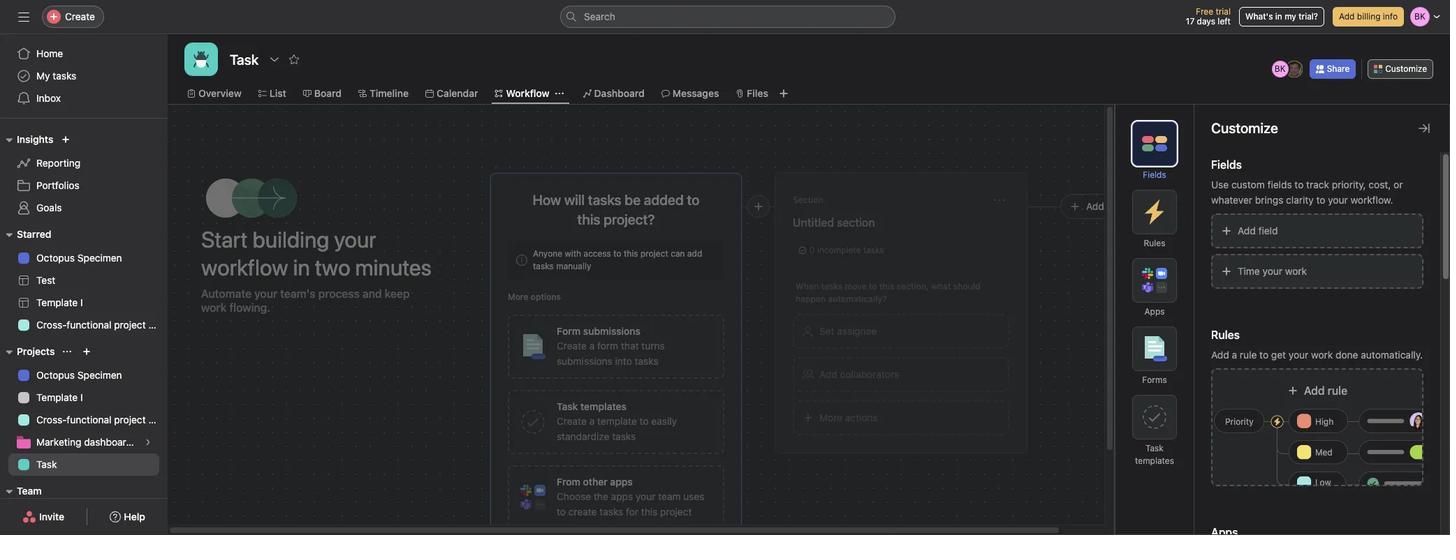 Task type: locate. For each thing, give the bounding box(es) containing it.
octopus specimen inside starred element
[[36, 252, 122, 264]]

rule
[[1240, 349, 1257, 361], [1328, 385, 1348, 398]]

your down priority,
[[1328, 194, 1348, 206]]

your right get
[[1289, 349, 1309, 361]]

invite
[[39, 511, 64, 523]]

project up the see details, marketing dashboards image
[[114, 414, 146, 426]]

workflow.
[[1351, 194, 1394, 206]]

plan inside projects element
[[148, 414, 168, 426]]

1 vertical spatial cross-functional project plan link
[[8, 409, 168, 432]]

project down team
[[660, 507, 692, 518]]

from other apps choose the apps your team uses to create tasks for this project
[[557, 476, 705, 518]]

fields up use
[[1211, 159, 1242, 171]]

help
[[124, 511, 145, 523]]

add for add billing info
[[1339, 11, 1355, 22]]

1 vertical spatial customize
[[1211, 120, 1278, 136]]

octopus specimen down new project or portfolio icon
[[36, 370, 122, 381]]

messages link
[[661, 86, 719, 101]]

functional inside projects element
[[67, 414, 111, 426]]

to right access
[[614, 249, 622, 259]]

to up clarity
[[1295, 179, 1304, 191]]

see details, marketing dashboards image
[[144, 439, 152, 447]]

2 i from the top
[[80, 392, 83, 404]]

track
[[1307, 179, 1330, 191]]

1 horizontal spatial rule
[[1328, 385, 1348, 398]]

add left collaborators
[[820, 369, 838, 381]]

two minutes
[[315, 254, 432, 281]]

a for form submissions create a form that turns submissions into tasks
[[589, 340, 595, 352]]

help button
[[101, 505, 154, 530]]

calendar link
[[425, 86, 478, 101]]

project inside from other apps choose the apps your team uses to create tasks for this project
[[660, 507, 692, 518]]

2 octopus specimen from the top
[[36, 370, 122, 381]]

0 vertical spatial specimen
[[77, 252, 122, 264]]

overview
[[198, 87, 242, 99]]

starred element
[[0, 222, 168, 340]]

add left get
[[1211, 349, 1229, 361]]

customize up 'custom'
[[1211, 120, 1278, 136]]

2 template i link from the top
[[8, 387, 159, 409]]

start building your workflow in two minutes automate your team's process and keep work flowing.
[[201, 226, 432, 314]]

your inside from other apps choose the apps your team uses to create tasks for this project
[[636, 491, 656, 503]]

a down task templates
[[589, 416, 595, 428]]

work down add field button
[[1285, 265, 1307, 277]]

0 vertical spatial functional
[[67, 319, 111, 331]]

specimen up test link
[[77, 252, 122, 264]]

add left field
[[1238, 225, 1256, 237]]

1 horizontal spatial rules
[[1211, 329, 1240, 342]]

octopus specimen inside projects element
[[36, 370, 122, 381]]

1 vertical spatial specimen
[[77, 370, 122, 381]]

0 horizontal spatial customize
[[1211, 120, 1278, 136]]

template i link down test
[[8, 292, 159, 314]]

this right "for"
[[641, 507, 658, 518]]

1 vertical spatial functional
[[67, 414, 111, 426]]

access
[[584, 249, 611, 259]]

project inside starred element
[[114, 319, 146, 331]]

0 vertical spatial this
[[624, 249, 638, 259]]

0 vertical spatial template i
[[36, 297, 83, 309]]

0 vertical spatial in
[[1276, 11, 1283, 22]]

template
[[36, 297, 78, 309], [36, 392, 78, 404]]

rules up apps
[[1144, 238, 1166, 249]]

template i link inside starred element
[[8, 292, 159, 314]]

template up "marketing"
[[36, 392, 78, 404]]

octopus specimen up test link
[[36, 252, 122, 264]]

template i link up marketing dashboards on the left
[[8, 387, 159, 409]]

0 horizontal spatial this
[[624, 249, 638, 259]]

octopus
[[36, 252, 75, 264], [36, 370, 75, 381]]

field
[[1259, 225, 1278, 237]]

create inside form submissions create a form that turns submissions into tasks
[[557, 340, 587, 352]]

template i up "marketing"
[[36, 392, 83, 404]]

work left done in the bottom of the page
[[1311, 349, 1333, 361]]

a for task templates create a template to easily standardize tasks
[[589, 416, 595, 428]]

fields
[[1211, 159, 1242, 171], [1143, 170, 1167, 180]]

global element
[[0, 34, 168, 118]]

trial
[[1216, 6, 1231, 17]]

octopus inside projects element
[[36, 370, 75, 381]]

0 vertical spatial work
[[1285, 265, 1307, 277]]

1 vertical spatial octopus specimen
[[36, 370, 122, 381]]

0 vertical spatial template i link
[[8, 292, 159, 314]]

to inside from other apps choose the apps your team uses to create tasks for this project
[[557, 507, 566, 518]]

2 vertical spatial create
[[557, 416, 587, 428]]

in inside button
[[1276, 11, 1283, 22]]

cross-functional project plan link up new project or portfolio icon
[[8, 314, 168, 337]]

rules down time
[[1211, 329, 1240, 342]]

cross-functional project plan up new project or portfolio icon
[[36, 319, 168, 331]]

list link
[[258, 86, 286, 101]]

customize down info
[[1386, 64, 1427, 74]]

1 vertical spatial in
[[293, 254, 310, 281]]

functional up marketing dashboards on the left
[[67, 414, 111, 426]]

0 horizontal spatial rule
[[1240, 349, 1257, 361]]

1 octopus from the top
[[36, 252, 75, 264]]

2 vertical spatial this
[[641, 507, 658, 518]]

section
[[837, 217, 875, 229]]

0 horizontal spatial task
[[36, 459, 57, 471]]

1 vertical spatial octopus
[[36, 370, 75, 381]]

in up team's
[[293, 254, 310, 281]]

0 vertical spatial cross-functional project plan
[[36, 319, 168, 331]]

search list box
[[560, 6, 896, 28]]

template down test
[[36, 297, 78, 309]]

priority,
[[1332, 179, 1366, 191]]

this inside when tasks move to this section, what should happen automatically?
[[880, 282, 895, 292]]

specimen inside starred element
[[77, 252, 122, 264]]

i inside starred element
[[80, 297, 83, 309]]

2 octopus specimen link from the top
[[8, 365, 159, 387]]

to inside anyone with access to this project can add tasks manually
[[614, 249, 622, 259]]

project left can
[[641, 249, 668, 259]]

cross- for 2nd cross-functional project plan link from the top of the page
[[36, 414, 67, 426]]

1 template i from the top
[[36, 297, 83, 309]]

tasks inside form submissions create a form that turns submissions into tasks
[[635, 356, 659, 367]]

1 octopus specimen link from the top
[[8, 247, 159, 270]]

0 vertical spatial octopus specimen link
[[8, 247, 159, 270]]

0 vertical spatial template
[[36, 297, 78, 309]]

add for add collaborators
[[820, 369, 838, 381]]

a
[[589, 340, 595, 352], [1232, 349, 1237, 361], [589, 416, 595, 428]]

0 horizontal spatial in
[[293, 254, 310, 281]]

bug image
[[193, 51, 210, 68]]

to right move
[[869, 282, 877, 292]]

2 plan from the top
[[148, 414, 168, 426]]

add up high
[[1304, 385, 1325, 398]]

untitled
[[793, 217, 834, 229]]

1 vertical spatial template i link
[[8, 387, 159, 409]]

tab actions image
[[555, 89, 564, 98]]

your right time
[[1263, 265, 1283, 277]]

manually
[[556, 261, 591, 272]]

incomplete
[[817, 245, 861, 256]]

1 specimen from the top
[[77, 252, 122, 264]]

project inside anyone with access to this project can add tasks manually
[[641, 249, 668, 259]]

how
[[533, 192, 561, 208]]

plan inside starred element
[[148, 319, 168, 331]]

2 template i from the top
[[36, 392, 83, 404]]

tasks inside how will tasks be added to this project?
[[588, 192, 622, 208]]

time your work
[[1238, 265, 1307, 277]]

template i link
[[8, 292, 159, 314], [8, 387, 159, 409]]

specimen inside projects element
[[77, 370, 122, 381]]

new project or portfolio image
[[83, 348, 91, 356]]

to down choose
[[557, 507, 566, 518]]

i up marketing dashboards on the left
[[80, 392, 83, 404]]

0 vertical spatial rule
[[1240, 349, 1257, 361]]

template i inside starred element
[[36, 297, 83, 309]]

can
[[671, 249, 685, 259]]

use
[[1211, 179, 1229, 191]]

0 vertical spatial customize
[[1386, 64, 1427, 74]]

this left section,
[[880, 282, 895, 292]]

task templates
[[557, 401, 627, 413]]

add left billing
[[1339, 11, 1355, 22]]

custom
[[1232, 179, 1265, 191]]

fields left use
[[1143, 170, 1167, 180]]

octopus specimen link for template i
[[8, 365, 159, 387]]

tasks down the on the left bottom of the page
[[600, 507, 623, 518]]

1 horizontal spatial this
[[641, 507, 658, 518]]

1 octopus specimen from the top
[[36, 252, 122, 264]]

to left get
[[1260, 349, 1269, 361]]

0 vertical spatial cross-functional project plan link
[[8, 314, 168, 337]]

octopus specimen link up test
[[8, 247, 159, 270]]

0 vertical spatial task
[[1146, 444, 1164, 454]]

tasks down template
[[612, 431, 636, 443]]

1 vertical spatial cross-
[[36, 414, 67, 426]]

this
[[624, 249, 638, 259], [880, 282, 895, 292], [641, 507, 658, 518]]

1 cross-functional project plan from the top
[[36, 319, 168, 331]]

2 functional from the top
[[67, 414, 111, 426]]

1 template i link from the top
[[8, 292, 159, 314]]

1 horizontal spatial customize
[[1386, 64, 1427, 74]]

cross-functional project plan up dashboards
[[36, 414, 168, 426]]

template i
[[36, 297, 83, 309], [36, 392, 83, 404]]

2 octopus from the top
[[36, 370, 75, 381]]

1 cross- from the top
[[36, 319, 67, 331]]

your up "for"
[[636, 491, 656, 503]]

this for project
[[624, 249, 638, 259]]

i down test link
[[80, 297, 83, 309]]

create
[[65, 10, 95, 22], [557, 340, 587, 352], [557, 416, 587, 428]]

tasks inside anyone with access to this project can add tasks manually
[[533, 261, 554, 272]]

priority
[[1225, 417, 1254, 428]]

project
[[641, 249, 668, 259], [114, 319, 146, 331], [114, 414, 146, 426], [660, 507, 692, 518]]

other apps
[[583, 476, 633, 488]]

1 horizontal spatial work
[[1311, 349, 1333, 361]]

add billing info button
[[1333, 7, 1404, 27]]

1 vertical spatial template
[[36, 392, 78, 404]]

1 vertical spatial create
[[557, 340, 587, 352]]

a left form
[[589, 340, 595, 352]]

add collaborators
[[820, 369, 899, 381]]

what's in my trial?
[[1246, 11, 1318, 22]]

projects button
[[0, 344, 55, 361]]

tasks up this project?
[[588, 192, 622, 208]]

0 vertical spatial octopus
[[36, 252, 75, 264]]

rule up high
[[1328, 385, 1348, 398]]

1 template from the top
[[36, 297, 78, 309]]

specimen for test
[[77, 252, 122, 264]]

create up standardize
[[557, 416, 587, 428]]

octopus specimen link down new project or portfolio icon
[[8, 365, 159, 387]]

cross-functional project plan for 2nd cross-functional project plan link from the top of the page
[[36, 414, 168, 426]]

cross- up "marketing"
[[36, 414, 67, 426]]

1 horizontal spatial in
[[1276, 11, 1283, 22]]

octopus specimen
[[36, 252, 122, 264], [36, 370, 122, 381]]

specimen
[[77, 252, 122, 264], [77, 370, 122, 381]]

template
[[597, 416, 637, 428]]

add field
[[1238, 225, 1278, 237]]

task up templates
[[1146, 444, 1164, 454]]

specimen down new project or portfolio icon
[[77, 370, 122, 381]]

task inside projects element
[[36, 459, 57, 471]]

forms
[[1143, 375, 1167, 386]]

1 vertical spatial template i
[[36, 392, 83, 404]]

cross-functional project plan link
[[8, 314, 168, 337], [8, 409, 168, 432]]

and
[[363, 288, 382, 300]]

0 horizontal spatial rules
[[1144, 238, 1166, 249]]

hide sidebar image
[[18, 11, 29, 22]]

portfolios
[[36, 180, 79, 191]]

a inside task templates create a template to easily standardize tasks
[[589, 416, 595, 428]]

cross-functional project plan inside starred element
[[36, 319, 168, 331]]

trial?
[[1299, 11, 1318, 22]]

starred button
[[0, 226, 51, 243]]

days
[[1197, 16, 1216, 27]]

create inside create dropdown button
[[65, 10, 95, 22]]

0 vertical spatial plan
[[148, 319, 168, 331]]

functional up new project or portfolio icon
[[67, 319, 111, 331]]

create up submissions
[[557, 340, 587, 352]]

1 vertical spatial this
[[880, 282, 895, 292]]

0 horizontal spatial work
[[1285, 265, 1307, 277]]

my tasks link
[[8, 65, 159, 87]]

0 vertical spatial i
[[80, 297, 83, 309]]

cross- up the projects
[[36, 319, 67, 331]]

1 vertical spatial cross-functional project plan
[[36, 414, 168, 426]]

1 functional from the top
[[67, 319, 111, 331]]

a inside form submissions create a form that turns submissions into tasks
[[589, 340, 595, 352]]

1 vertical spatial task
[[36, 459, 57, 471]]

template i inside projects element
[[36, 392, 83, 404]]

plan for second cross-functional project plan link from the bottom of the page
[[148, 319, 168, 331]]

add for add field
[[1238, 225, 1256, 237]]

this for section,
[[880, 282, 895, 292]]

tasks inside when tasks move to this section, what should happen automatically?
[[821, 282, 843, 292]]

to left easily
[[640, 416, 649, 428]]

octopus for starred
[[36, 252, 75, 264]]

task inside "task templates"
[[1146, 444, 1164, 454]]

section,
[[897, 282, 929, 292]]

functional inside starred element
[[67, 319, 111, 331]]

left
[[1218, 16, 1231, 27]]

this right access
[[624, 249, 638, 259]]

1 vertical spatial i
[[80, 392, 83, 404]]

create inside task templates create a template to easily standardize tasks
[[557, 416, 587, 428]]

cross-functional project plan inside projects element
[[36, 414, 168, 426]]

2 template from the top
[[36, 392, 78, 404]]

set
[[820, 326, 835, 337]]

1 horizontal spatial task
[[1146, 444, 1164, 454]]

0 vertical spatial create
[[65, 10, 95, 22]]

show options image
[[269, 54, 280, 65]]

1 vertical spatial octopus specimen link
[[8, 365, 159, 387]]

octopus inside starred element
[[36, 252, 75, 264]]

add tab image
[[778, 88, 789, 99]]

this inside anyone with access to this project can add tasks manually
[[624, 249, 638, 259]]

will
[[564, 192, 585, 208]]

bk
[[1275, 64, 1286, 74]]

2 horizontal spatial this
[[880, 282, 895, 292]]

inbox
[[36, 92, 61, 104]]

2 specimen from the top
[[77, 370, 122, 381]]

tasks right my
[[53, 70, 76, 82]]

cross- inside starred element
[[36, 319, 67, 331]]

to down track
[[1317, 194, 1326, 206]]

octopus down show options, current sort, top image
[[36, 370, 75, 381]]

reporting
[[36, 157, 80, 169]]

template i down test
[[36, 297, 83, 309]]

2 cross- from the top
[[36, 414, 67, 426]]

template inside projects element
[[36, 392, 78, 404]]

2 cross-functional project plan from the top
[[36, 414, 168, 426]]

tasks left move
[[821, 282, 843, 292]]

submissions
[[557, 356, 613, 367]]

1 vertical spatial plan
[[148, 414, 168, 426]]

to inside task templates create a template to easily standardize tasks
[[640, 416, 649, 428]]

automatically.
[[1361, 349, 1423, 361]]

reporting link
[[8, 152, 159, 175]]

task down "marketing"
[[36, 459, 57, 471]]

None text field
[[226, 47, 262, 72]]

project down test link
[[114, 319, 146, 331]]

0 vertical spatial octopus specimen
[[36, 252, 122, 264]]

cross-functional project plan link up marketing dashboards on the left
[[8, 409, 168, 432]]

inbox link
[[8, 87, 159, 110]]

0 vertical spatial cross-
[[36, 319, 67, 331]]

to right added
[[687, 192, 700, 208]]

create up home link
[[65, 10, 95, 22]]

cross- for second cross-functional project plan link from the bottom of the page
[[36, 319, 67, 331]]

rule left get
[[1240, 349, 1257, 361]]

octopus up test
[[36, 252, 75, 264]]

work inside button
[[1285, 265, 1307, 277]]

add
[[687, 249, 702, 259]]

untitled section button
[[793, 210, 1010, 235]]

tasks down anyone
[[533, 261, 554, 272]]

template i link inside projects element
[[8, 387, 159, 409]]

tasks down the turns
[[635, 356, 659, 367]]

task link
[[8, 454, 159, 476]]

calendar
[[437, 87, 478, 99]]

1 plan from the top
[[148, 319, 168, 331]]

plan for 2nd cross-functional project plan link from the top of the page
[[148, 414, 168, 426]]

1 i from the top
[[80, 297, 83, 309]]

cross- inside projects element
[[36, 414, 67, 426]]

med
[[1316, 448, 1333, 458]]

in left my
[[1276, 11, 1283, 22]]

tasks inside my tasks link
[[53, 70, 76, 82]]



Task type: vqa. For each thing, say whether or not it's contained in the screenshot.
Task name text box in the Hire interns cell
no



Task type: describe. For each thing, give the bounding box(es) containing it.
list
[[270, 87, 286, 99]]

standardize
[[557, 431, 610, 443]]

add for add a rule to get your work done automatically.
[[1211, 349, 1229, 361]]

your inside button
[[1263, 265, 1283, 277]]

starred
[[17, 228, 51, 240]]

2 cross-functional project plan link from the top
[[8, 409, 168, 432]]

add for add rule
[[1304, 385, 1325, 398]]

this project?
[[577, 212, 655, 228]]

timeline link
[[358, 86, 409, 101]]

collaborators
[[840, 369, 899, 381]]

with
[[565, 249, 581, 259]]

when
[[796, 282, 819, 292]]

1 vertical spatial rules
[[1211, 329, 1240, 342]]

customize inside dropdown button
[[1386, 64, 1427, 74]]

form submissions
[[557, 326, 641, 337]]

timeline
[[370, 87, 409, 99]]

test link
[[8, 270, 159, 292]]

octopus for projects
[[36, 370, 75, 381]]

1 vertical spatial rule
[[1328, 385, 1348, 398]]

happen
[[796, 294, 826, 305]]

dashboard link
[[583, 86, 645, 101]]

workflow
[[506, 87, 550, 99]]

specimen for template i
[[77, 370, 122, 381]]

team
[[17, 486, 42, 497]]

marketing
[[36, 437, 81, 449]]

customize button
[[1368, 59, 1434, 79]]

task templates create a template to easily standardize tasks
[[557, 401, 677, 443]]

use custom fields to track priority, cost, or whatever brings clarity to your workflow.
[[1211, 179, 1403, 206]]

cross-functional project plan for second cross-functional project plan link from the bottom of the page
[[36, 319, 168, 331]]

create
[[569, 507, 597, 518]]

template inside starred element
[[36, 297, 78, 309]]

projects element
[[0, 340, 168, 479]]

what
[[931, 282, 951, 292]]

to inside how will tasks be added to this project?
[[687, 192, 700, 208]]

new image
[[62, 136, 70, 144]]

17
[[1186, 16, 1195, 27]]

move
[[845, 282, 867, 292]]

octopus specimen link for test
[[8, 247, 159, 270]]

clarity
[[1286, 194, 1314, 206]]

share button
[[1310, 59, 1356, 79]]

share
[[1327, 64, 1350, 74]]

messages
[[673, 87, 719, 99]]

octopus specimen for test
[[36, 252, 122, 264]]

fields
[[1268, 179, 1292, 191]]

task templates
[[1135, 444, 1174, 467]]

what's
[[1246, 11, 1273, 22]]

this inside from other apps choose the apps your team uses to create tasks for this project
[[641, 507, 658, 518]]

billing
[[1357, 11, 1381, 22]]

insights
[[17, 133, 53, 145]]

anyone with access to this project can add tasks manually
[[533, 249, 702, 272]]

tasks inside from other apps choose the apps your team uses to create tasks for this project
[[600, 507, 623, 518]]

1 vertical spatial work
[[1311, 349, 1333, 361]]

my tasks
[[36, 70, 76, 82]]

dashboard
[[594, 87, 645, 99]]

0 vertical spatial rules
[[1144, 238, 1166, 249]]

keep
[[385, 288, 410, 300]]

projects
[[17, 346, 55, 358]]

board
[[314, 87, 342, 99]]

a left get
[[1232, 349, 1237, 361]]

in inside the start building your workflow in two minutes automate your team's process and keep work flowing.
[[293, 254, 310, 281]]

marketing dashboards
[[36, 437, 137, 449]]

insights element
[[0, 127, 168, 222]]

show options, current sort, top image
[[63, 348, 72, 356]]

dashboards
[[84, 437, 137, 449]]

automate
[[201, 288, 252, 300]]

tasks inside task templates create a template to easily standardize tasks
[[612, 431, 636, 443]]

ja
[[1290, 64, 1299, 74]]

add collaborators button
[[793, 358, 1010, 393]]

time
[[1238, 265, 1260, 277]]

for
[[626, 507, 639, 518]]

added
[[644, 192, 684, 208]]

your left team's
[[254, 288, 278, 300]]

files link
[[736, 86, 768, 101]]

should
[[953, 282, 981, 292]]

untitled section
[[793, 217, 875, 229]]

your up two minutes
[[334, 226, 376, 253]]

templates
[[1135, 456, 1174, 467]]

add billing info
[[1339, 11, 1398, 22]]

0 horizontal spatial fields
[[1143, 170, 1167, 180]]

set assignee button
[[793, 314, 1010, 349]]

create button
[[42, 6, 104, 28]]

to inside when tasks move to this section, what should happen automatically?
[[869, 282, 877, 292]]

that
[[621, 340, 639, 352]]

start
[[201, 226, 248, 253]]

cost,
[[1369, 179, 1391, 191]]

goals link
[[8, 197, 159, 219]]

invite button
[[13, 505, 73, 530]]

task for task templates
[[1146, 444, 1164, 454]]

close details image
[[1419, 123, 1430, 134]]

time your work button
[[1211, 254, 1424, 289]]

octopus specimen for template i
[[36, 370, 122, 381]]

1 cross-functional project plan link from the top
[[8, 314, 168, 337]]

whatever
[[1211, 194, 1253, 206]]

or
[[1394, 179, 1403, 191]]

i inside projects element
[[80, 392, 83, 404]]

create for form submissions
[[557, 340, 587, 352]]

team's
[[280, 288, 316, 300]]

my
[[1285, 11, 1297, 22]]

tasks down section
[[863, 245, 884, 256]]

turns
[[642, 340, 665, 352]]

more options
[[508, 292, 561, 303]]

insights button
[[0, 131, 53, 148]]

options
[[531, 292, 561, 303]]

workflow link
[[495, 86, 550, 101]]

add to starred image
[[289, 54, 300, 65]]

functional for second cross-functional project plan link from the bottom of the page
[[67, 319, 111, 331]]

functional for 2nd cross-functional project plan link from the top of the page
[[67, 414, 111, 426]]

easily
[[651, 416, 677, 428]]

home link
[[8, 43, 159, 65]]

add rule
[[1304, 385, 1348, 398]]

1 horizontal spatial fields
[[1211, 159, 1242, 171]]

what's in my trial? button
[[1239, 7, 1325, 27]]

from
[[557, 476, 581, 488]]

create for task templates
[[557, 416, 587, 428]]

task for task
[[36, 459, 57, 471]]

brings
[[1255, 194, 1284, 206]]

your inside use custom fields to track priority, cost, or whatever brings clarity to your workflow.
[[1328, 194, 1348, 206]]

done
[[1336, 349, 1359, 361]]

free
[[1196, 6, 1214, 17]]

set assignee
[[820, 326, 877, 337]]



